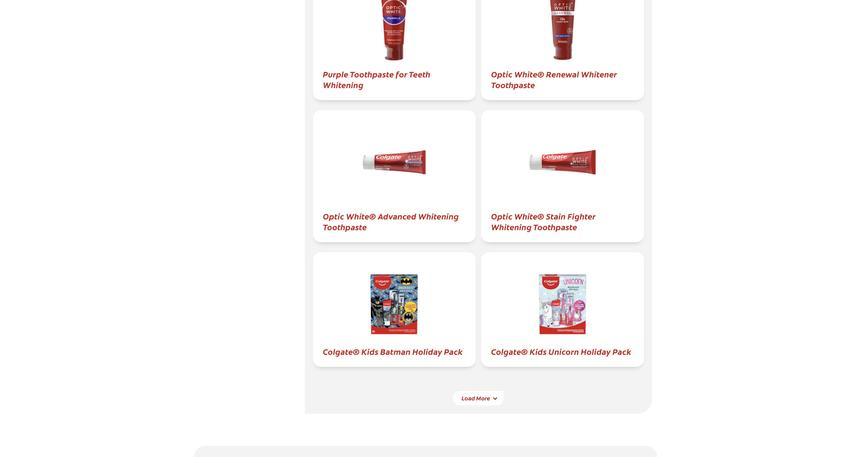 Task type: describe. For each thing, give the bounding box(es) containing it.
optic white® advanced whitening toothpaste link
[[323, 205, 466, 233]]

more
[[477, 395, 490, 403]]

optic white® renewal whitener toothpaste link
[[491, 62, 634, 90]]

purple toothpaste for teeth whitening
[[323, 69, 431, 90]]

pack for colgate® kids batman holiday pack
[[444, 346, 463, 358]]

toothpaste inside purple toothpaste for teeth whitening
[[350, 69, 394, 80]]

optic white® stain fighter whitening toothpaste link
[[491, 205, 634, 233]]

for
[[396, 69, 408, 80]]

stain
[[546, 211, 566, 222]]

load more
[[462, 395, 490, 403]]

colgate® kids unicorn holiday pack link
[[491, 346, 634, 358]]

kids for batman
[[362, 346, 379, 358]]

whitening for optic
[[491, 222, 532, 233]]

load more button
[[454, 392, 504, 406]]

holiday for unicorn
[[581, 346, 611, 358]]

white® for renewal
[[515, 69, 545, 80]]

colgate® kids batman holiday pack
[[323, 346, 463, 358]]

white® for stain
[[515, 211, 545, 222]]

whitener
[[581, 69, 618, 80]]

purple
[[323, 69, 349, 80]]

footer containing purple toothpaste for teeth whitening
[[305, 0, 652, 415]]

white® for advanced
[[346, 211, 376, 222]]

advanced
[[378, 211, 417, 222]]

optic for optic white® renewal whitener toothpaste
[[491, 69, 513, 80]]

toothpaste inside optic white® advanced whitening toothpaste
[[323, 222, 367, 233]]

purple toothpaste for teeth whitening link
[[323, 62, 466, 90]]



Task type: locate. For each thing, give the bounding box(es) containing it.
footer
[[305, 0, 652, 415]]

1 horizontal spatial kids
[[530, 346, 547, 358]]

0 horizontal spatial pack
[[444, 346, 463, 358]]

optic inside optic white® advanced whitening toothpaste
[[323, 211, 344, 222]]

0 horizontal spatial whitening
[[323, 79, 364, 90]]

kids left batman
[[362, 346, 379, 358]]

colgate® for colgate® kids batman holiday pack
[[323, 346, 360, 358]]

1 horizontal spatial holiday
[[581, 346, 611, 358]]

0 horizontal spatial holiday
[[413, 346, 443, 358]]

toothpaste inside optic white® renewal whitener toothpaste
[[491, 79, 535, 90]]

2 horizontal spatial whitening
[[491, 222, 532, 233]]

teeth
[[409, 69, 431, 80]]

colgate® kids unicorn holiday pack
[[491, 346, 632, 358]]

0 horizontal spatial colgate®
[[323, 346, 360, 358]]

optic for optic white® advanced whitening toothpaste
[[323, 211, 344, 222]]

whitening for purple
[[323, 79, 364, 90]]

2 kids from the left
[[530, 346, 547, 358]]

optic
[[491, 69, 513, 80], [323, 211, 344, 222], [491, 211, 513, 222]]

1 horizontal spatial whitening
[[419, 211, 459, 222]]

white® inside optic white® advanced whitening toothpaste
[[346, 211, 376, 222]]

1 pack from the left
[[444, 346, 463, 358]]

optic white® renewal whitener toothpaste
[[491, 69, 618, 90]]

2 holiday from the left
[[581, 346, 611, 358]]

holiday right "unicorn"
[[581, 346, 611, 358]]

pack for colgate® kids unicorn holiday pack
[[613, 346, 632, 358]]

optic inside optic white® stain fighter whitening toothpaste
[[491, 211, 513, 222]]

kids
[[362, 346, 379, 358], [530, 346, 547, 358]]

load
[[462, 395, 475, 403]]

whitening inside optic white® stain fighter whitening toothpaste
[[491, 222, 532, 233]]

colgate® for colgate® kids unicorn holiday pack
[[491, 346, 528, 358]]

colgate® kids batman holiday pack link
[[323, 346, 466, 358]]

whitening inside purple toothpaste for teeth whitening
[[323, 79, 364, 90]]

unicorn
[[549, 346, 579, 358]]

optic for optic white® stain fighter whitening toothpaste
[[491, 211, 513, 222]]

renewal
[[546, 69, 580, 80]]

white® inside optic white® renewal whitener toothpaste
[[515, 69, 545, 80]]

holiday
[[413, 346, 443, 358], [581, 346, 611, 358]]

toothpaste
[[350, 69, 394, 80], [491, 79, 535, 90], [323, 222, 367, 233], [534, 222, 578, 233]]

white® inside optic white® stain fighter whitening toothpaste
[[515, 211, 545, 222]]

optic inside optic white® renewal whitener toothpaste
[[491, 69, 513, 80]]

2 colgate® from the left
[[491, 346, 528, 358]]

batman
[[381, 346, 411, 358]]

fighter
[[568, 211, 596, 222]]

1 holiday from the left
[[413, 346, 443, 358]]

whitening inside optic white® advanced whitening toothpaste
[[419, 211, 459, 222]]

1 horizontal spatial colgate®
[[491, 346, 528, 358]]

0 horizontal spatial kids
[[362, 346, 379, 358]]

optic white® advanced whitening toothpaste
[[323, 211, 459, 233]]

whitening
[[323, 79, 364, 90], [419, 211, 459, 222], [491, 222, 532, 233]]

colgate®
[[323, 346, 360, 358], [491, 346, 528, 358]]

white®
[[515, 69, 545, 80], [346, 211, 376, 222], [515, 211, 545, 222]]

kids for unicorn
[[530, 346, 547, 358]]

holiday right batman
[[413, 346, 443, 358]]

optic white® stain fighter whitening toothpaste
[[491, 211, 596, 233]]

kids left "unicorn"
[[530, 346, 547, 358]]

holiday for batman
[[413, 346, 443, 358]]

1 colgate® from the left
[[323, 346, 360, 358]]

2 pack from the left
[[613, 346, 632, 358]]

1 horizontal spatial pack
[[613, 346, 632, 358]]

toothpaste inside optic white® stain fighter whitening toothpaste
[[534, 222, 578, 233]]

1 kids from the left
[[362, 346, 379, 358]]

pack
[[444, 346, 463, 358], [613, 346, 632, 358]]



Task type: vqa. For each thing, say whether or not it's contained in the screenshot.
the left "SHARING"
no



